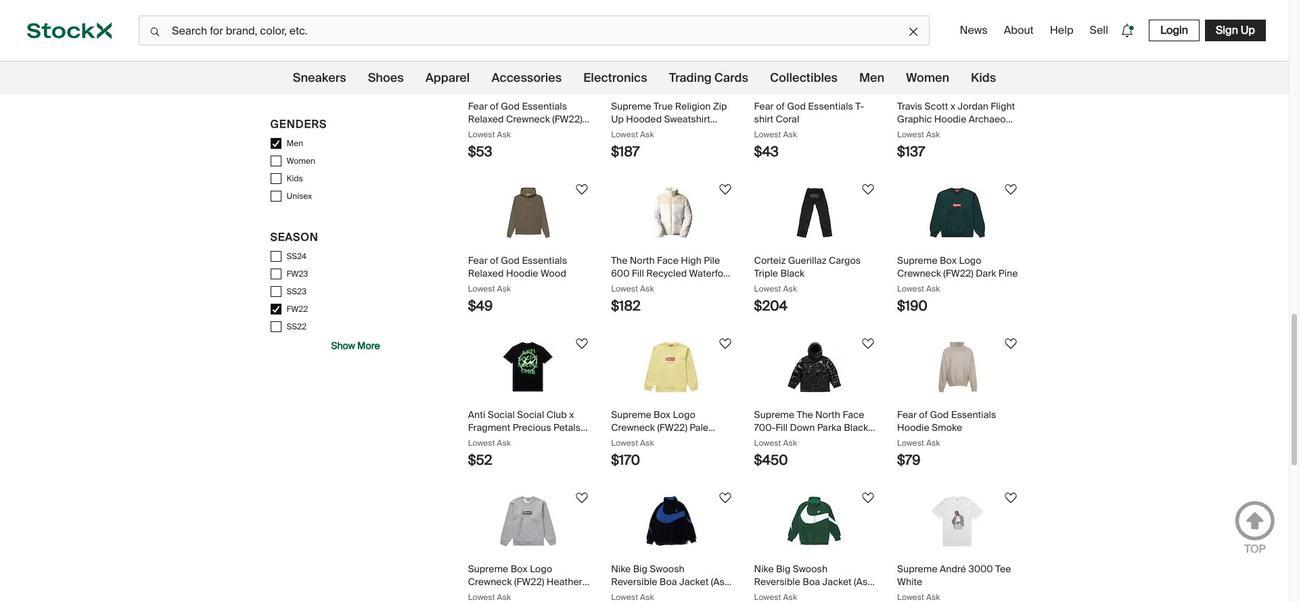 Task type: locate. For each thing, give the bounding box(es) containing it.
yellow
[[611, 435, 639, 447]]

login
[[1161, 23, 1189, 37]]

(fw22) left heather
[[514, 576, 544, 588]]

2 brown from the left
[[897, 126, 925, 138]]

reversible inside nike big swoosh reversible boa jacket (asia sizing) black game royale
[[611, 576, 658, 588]]

0 horizontal spatial green
[[545, 435, 573, 447]]

nike
[[611, 563, 631, 575], [754, 563, 774, 575]]

precious
[[513, 422, 551, 434]]

face inside the north face high pile 600 fill recycled waterfowl down nuptse jacket gardenia white-gravel
[[657, 254, 679, 267]]

(asia inside nike big swoosh reversible boa jacket (asia sizing) black game royale
[[711, 576, 732, 588]]

1 big from the left
[[633, 563, 648, 575]]

2 horizontal spatial hoodie
[[935, 113, 967, 125]]

black right parka
[[844, 422, 868, 434]]

-
[[304, 7, 307, 18], [307, 25, 310, 36], [308, 43, 312, 53], [309, 60, 312, 71]]

0 horizontal spatial $100
[[287, 25, 305, 36]]

fear of god essentials relaxed hoodie wood image
[[482, 187, 576, 238]]

fear inside fear of god essentials t- shirt coral lowest ask $43
[[754, 100, 774, 112]]

1 horizontal spatial up
[[1241, 23, 1255, 37]]

1 horizontal spatial big
[[776, 563, 791, 575]]

2 big from the left
[[776, 563, 791, 575]]

the north face high pile 600 fill recycled waterfowl down nuptse jacket gardenia white-gravel
[[611, 254, 733, 306]]

black down guerillaz
[[781, 268, 805, 280]]

lowest up $79
[[897, 438, 925, 448]]

follow image for nike big swoosh reversible boa jacket (asia sizing) black game royale
[[717, 490, 733, 506]]

show
[[331, 340, 355, 352]]

of inside fear of god essentials t- shirt coral lowest ask $43
[[776, 100, 785, 112]]

swoosh inside nike big swoosh reversible boa jacket (asia sizing) black game royale
[[650, 563, 685, 575]]

follow image for supreme the north face 700-fill down parka black dragon
[[860, 336, 876, 352]]

0 horizontal spatial x
[[569, 409, 574, 421]]

white
[[897, 576, 923, 588]]

1 horizontal spatial logo
[[673, 409, 696, 421]]

supreme up hooded
[[611, 100, 652, 112]]

god inside fear of god essentials relaxed hoodie wood lowest ask $49
[[501, 254, 520, 267]]

0 vertical spatial north
[[630, 254, 655, 267]]

tee
[[468, 435, 484, 447], [996, 563, 1011, 575]]

game
[[669, 589, 696, 601]]

down down 600
[[611, 281, 636, 293]]

2 reversible from the left
[[754, 576, 801, 588]]

god for $43
[[787, 100, 806, 112]]

fear for $49
[[468, 254, 488, 267]]

big down nike big swoosh reversible boa jacket (asia sizing) black game royale "image"
[[633, 563, 648, 575]]

fear
[[468, 100, 488, 112], [754, 100, 774, 112], [468, 254, 488, 267], [897, 409, 917, 421]]

archaeo
[[969, 113, 1006, 125]]

essentials down accessories link
[[522, 100, 567, 112]]

women up unisex
[[287, 156, 315, 166]]

$79
[[897, 451, 921, 469]]

lowest
[[468, 129, 495, 140], [611, 129, 638, 140], [754, 129, 781, 140], [897, 129, 925, 140], [468, 283, 495, 294], [611, 283, 638, 294], [754, 283, 781, 294], [897, 283, 925, 294], [468, 438, 495, 448], [611, 438, 638, 448], [754, 438, 781, 448], [897, 438, 925, 448]]

0 vertical spatial $500
[[314, 43, 334, 53]]

scott
[[925, 100, 948, 112]]

2 horizontal spatial logo
[[959, 254, 982, 267]]

supreme up $190
[[897, 254, 938, 267]]

lowest down triple
[[754, 283, 781, 294]]

Search... search field
[[139, 16, 930, 45]]

(fw22) down fragment
[[486, 435, 516, 447]]

of up coral
[[776, 100, 785, 112]]

sign
[[1216, 23, 1238, 37]]

logo up pale
[[673, 409, 696, 421]]

god inside fear of god essentials hoodie smoke lowest ask $79
[[930, 409, 949, 421]]

essentials inside fear of god essentials relaxed hoodie wood lowest ask $49
[[522, 254, 567, 267]]

men up t-
[[860, 69, 885, 86]]

1 vertical spatial logo
[[673, 409, 696, 421]]

logo inside supreme box logo crewneck (fw22) heather grey
[[530, 563, 552, 575]]

1 horizontal spatial box
[[654, 409, 671, 421]]

lowest ask $187
[[611, 129, 654, 160]]

2 horizontal spatial box
[[940, 254, 957, 267]]

1 vertical spatial $1000
[[287, 78, 310, 89]]

0 horizontal spatial nike
[[611, 563, 631, 575]]

lowest ask $170
[[611, 438, 654, 469]]

nike inside nike big swoosh reversible boa jacket (asia sizing) black game royale
[[611, 563, 631, 575]]

1 horizontal spatial fill
[[776, 422, 788, 434]]

1 horizontal spatial north
[[816, 409, 841, 421]]

lowest up the $53
[[468, 129, 495, 140]]

jacket for nike big swoosh reversible boa jacket (asia sizing) black game royale
[[680, 576, 709, 588]]

follow image for supreme andré 3000 tee white
[[1003, 490, 1020, 506]]

1 vertical spatial box
[[654, 409, 671, 421]]

0 horizontal spatial fill
[[632, 268, 644, 280]]

supreme inside supreme box logo crewneck (fw22) heather grey
[[468, 563, 508, 575]]

$100 up the $100 - $250
[[309, 7, 327, 18]]

0 horizontal spatial (asia
[[711, 576, 732, 588]]

0 vertical spatial $100
[[309, 7, 327, 18]]

brown
[[644, 126, 671, 138], [897, 126, 925, 138]]

supreme up white
[[897, 563, 938, 575]]

$1000 left +
[[287, 78, 310, 89]]

1 horizontal spatial tee
[[996, 563, 1011, 575]]

notification unread icon image
[[1118, 21, 1137, 40]]

nike inside nike big swoosh reversible boa jacket (asia sizing) gorge green
[[754, 563, 774, 575]]

box up lowest ask $170
[[654, 409, 671, 421]]

(asia inside nike big swoosh reversible boa jacket (asia sizing) gorge green
[[854, 576, 876, 588]]

big inside nike big swoosh reversible boa jacket (asia sizing) gorge green
[[776, 563, 791, 575]]

boa inside nike big swoosh reversible boa jacket (asia sizing) black game royale
[[660, 576, 677, 588]]

social up precious
[[517, 409, 544, 421]]

1 vertical spatial women
[[287, 156, 315, 166]]

box for supreme box logo crewneck (fw22) pale yellow
[[654, 409, 671, 421]]

jacket inside nike big swoosh reversible boa jacket (asia sizing) black game royale
[[680, 576, 709, 588]]

supreme up 700-
[[754, 409, 795, 421]]

1 horizontal spatial reversible
[[754, 576, 801, 588]]

- down $250 - $500
[[309, 60, 312, 71]]

sneakers
[[293, 69, 346, 86]]

reversible for gorge
[[754, 576, 801, 588]]

jacket inside the north face high pile 600 fill recycled waterfowl down nuptse jacket gardenia white-gravel
[[673, 281, 702, 293]]

- for $500
[[309, 60, 312, 71]]

brown down hooded
[[644, 126, 671, 138]]

0 vertical spatial relaxed
[[468, 113, 504, 125]]

$500
[[314, 43, 334, 53], [287, 60, 307, 71]]

fear up $79
[[897, 409, 917, 421]]

god for $79
[[930, 409, 949, 421]]

2 vertical spatial logo
[[530, 563, 552, 575]]

lowest ask $182
[[611, 283, 654, 315]]

$250 up $250 - $500
[[312, 25, 332, 36]]

1 horizontal spatial swoosh
[[793, 563, 828, 575]]

1 brown from the left
[[644, 126, 671, 138]]

box
[[940, 254, 957, 267], [654, 409, 671, 421], [511, 563, 528, 575]]

up left hooded
[[611, 113, 624, 125]]

nike big swoosh reversible boa jacket (asia sizing) gorge green link
[[749, 485, 881, 602]]

of inside fear of god essentials relaxed hoodie wood lowest ask $49
[[490, 254, 499, 267]]

hoodie inside travis scott x jordan flight graphic hoodie archaeo brown
[[935, 113, 967, 125]]

pale
[[690, 422, 709, 434]]

0 horizontal spatial sizing)
[[611, 589, 640, 601]]

lowest up $49
[[468, 283, 495, 294]]

0 horizontal spatial swoosh
[[650, 563, 685, 575]]

relaxed up off
[[468, 113, 504, 125]]

0 vertical spatial down
[[611, 281, 636, 293]]

0 horizontal spatial kids
[[287, 173, 303, 184]]

1 horizontal spatial $250
[[312, 25, 332, 36]]

god down fear of god essentials relaxed hoodie wood image
[[501, 254, 520, 267]]

lowest down graphic
[[897, 129, 925, 140]]

$43
[[754, 143, 779, 160]]

(fw22) inside supreme box logo crewneck (fw22) pale yellow
[[657, 422, 688, 434]]

$187
[[611, 143, 640, 160]]

$1000 up +
[[314, 60, 338, 71]]

1 nike from the left
[[611, 563, 631, 575]]

hoodie
[[935, 113, 967, 125], [506, 268, 538, 280], [897, 422, 930, 434]]

lowest down 700-
[[754, 438, 781, 448]]

0 vertical spatial up
[[1241, 23, 1255, 37]]

big up gorge
[[776, 563, 791, 575]]

nike big swoosh reversible boa jacket (asia sizing) black game royale image
[[625, 496, 719, 547]]

(fw22) left dark on the top right of page
[[944, 268, 974, 280]]

supreme inside "supreme the north face 700-fill down parka black dragon"
[[754, 409, 795, 421]]

north up parka
[[816, 409, 841, 421]]

supreme up grey
[[468, 563, 508, 575]]

supreme inside 'supreme andré 3000 tee white'
[[897, 563, 938, 575]]

0 vertical spatial fill
[[632, 268, 644, 280]]

kids up unisex
[[287, 173, 303, 184]]

god down accessories link
[[501, 100, 520, 112]]

the up 600
[[611, 254, 628, 267]]

0 vertical spatial tee
[[468, 435, 484, 447]]

smoke
[[932, 422, 963, 434]]

1 horizontal spatial women
[[906, 69, 950, 86]]

lowest down 600
[[611, 283, 638, 294]]

boa up gorge
[[803, 576, 820, 588]]

x inside anti social social club x fragment precious petals tee (fw22) black green
[[569, 409, 574, 421]]

of up lowest ask $53 at the left top of the page
[[490, 100, 499, 112]]

1 horizontal spatial $1000
[[314, 60, 338, 71]]

supreme inside "supreme box logo crewneck (fw22) dark pine lowest ask $190"
[[897, 254, 938, 267]]

women
[[906, 69, 950, 86], [287, 156, 315, 166]]

0 vertical spatial women
[[906, 69, 950, 86]]

2 relaxed from the top
[[468, 268, 504, 280]]

supreme box logo crewneck (fw22) dark pine image
[[911, 187, 1006, 238]]

sizing) for nike big swoosh reversible boa jacket (asia sizing) black game royale
[[611, 589, 640, 601]]

crewneck for supreme box logo crewneck (fw22) dark pine lowest ask $190
[[897, 268, 941, 280]]

1 vertical spatial men
[[287, 138, 303, 149]]

lowest down fragment
[[468, 438, 495, 448]]

travis scott x jordan flight graphic hoodie archaeo brown image
[[911, 33, 1006, 84]]

brown inside travis scott x jordan flight graphic hoodie archaeo brown
[[897, 126, 925, 138]]

sign up
[[1216, 23, 1255, 37]]

1 sizing) from the left
[[611, 589, 640, 601]]

0 horizontal spatial big
[[633, 563, 648, 575]]

crewneck down accessories link
[[506, 113, 550, 125]]

jacket inside nike big swoosh reversible boa jacket (asia sizing) gorge green
[[823, 576, 852, 588]]

essentials for $43
[[808, 100, 853, 112]]

swoosh for gorge
[[793, 563, 828, 575]]

follow image for fear of god essentials relaxed hoodie wood
[[574, 181, 590, 198]]

big
[[633, 563, 648, 575], [776, 563, 791, 575]]

$500 up $500 - $1000 on the left top of page
[[314, 43, 334, 53]]

0 vertical spatial logo
[[959, 254, 982, 267]]

jacket for nike big swoosh reversible boa jacket (asia sizing) gorge green
[[823, 576, 852, 588]]

unisex
[[287, 191, 312, 202]]

- for $100
[[307, 25, 310, 36]]

brown for $137
[[897, 126, 925, 138]]

hoodie up $79
[[897, 422, 930, 434]]

logo for supreme box logo crewneck (fw22) pale yellow
[[673, 409, 696, 421]]

1 horizontal spatial social
[[517, 409, 544, 421]]

1 vertical spatial up
[[611, 113, 624, 125]]

boa for black
[[660, 576, 677, 588]]

0 vertical spatial box
[[940, 254, 957, 267]]

1 reversible from the left
[[611, 576, 658, 588]]

sizing) inside nike big swoosh reversible boa jacket (asia sizing) black game royale
[[611, 589, 640, 601]]

lowest inside "lowest ask $137"
[[897, 129, 925, 140]]

0 horizontal spatial down
[[611, 281, 636, 293]]

follow image
[[574, 181, 590, 198], [717, 181, 733, 198], [860, 181, 876, 198], [1003, 181, 1020, 198], [860, 336, 876, 352], [574, 490, 590, 506], [717, 490, 733, 506], [1003, 490, 1020, 506]]

0 horizontal spatial hoodie
[[506, 268, 538, 280]]

club
[[547, 409, 567, 421]]

jordan
[[958, 100, 989, 112]]

relaxed inside fear of god essentials relaxed crewneck (fw22) off black
[[468, 113, 504, 125]]

essentials up the wood
[[522, 254, 567, 267]]

0 vertical spatial kids
[[971, 69, 996, 86]]

lowest inside lowest ask $53
[[468, 129, 495, 140]]

fear up shirt
[[754, 100, 774, 112]]

relaxed up $49
[[468, 268, 504, 280]]

fear up $49
[[468, 254, 488, 267]]

0 vertical spatial face
[[657, 254, 679, 267]]

2 sizing) from the left
[[754, 589, 783, 601]]

face
[[657, 254, 679, 267], [843, 409, 865, 421]]

1 horizontal spatial kids
[[971, 69, 996, 86]]

2 vertical spatial box
[[511, 563, 528, 575]]

follow image for $170
[[717, 336, 733, 352]]

down left parka
[[790, 422, 815, 434]]

up right sign
[[1241, 23, 1255, 37]]

nike big swoosh reversible boa jacket (asia sizing) gorge green
[[754, 563, 876, 601]]

0 horizontal spatial north
[[630, 254, 655, 267]]

green inside anti social social club x fragment precious petals tee (fw22) black green
[[545, 435, 573, 447]]

fill right 600
[[632, 268, 644, 280]]

1 horizontal spatial boa
[[803, 576, 820, 588]]

0 horizontal spatial boa
[[660, 576, 677, 588]]

boa inside nike big swoosh reversible boa jacket (asia sizing) gorge green
[[803, 576, 820, 588]]

sell link
[[1085, 18, 1114, 43]]

- right $50
[[304, 7, 307, 18]]

1 horizontal spatial nike
[[754, 563, 774, 575]]

1 vertical spatial kids
[[287, 173, 303, 184]]

god inside fear of god essentials t- shirt coral lowest ask $43
[[787, 100, 806, 112]]

supreme for heather
[[468, 563, 508, 575]]

2 boa from the left
[[803, 576, 820, 588]]

logo up dark on the top right of page
[[959, 254, 982, 267]]

down inside the north face high pile 600 fill recycled waterfowl down nuptse jacket gardenia white-gravel
[[611, 281, 636, 293]]

0 horizontal spatial $500
[[287, 60, 307, 71]]

lowest up $170
[[611, 438, 638, 448]]

ss24
[[287, 251, 307, 262]]

electronics
[[584, 69, 648, 86]]

god
[[501, 100, 520, 112], [787, 100, 806, 112], [501, 254, 520, 267], [930, 409, 949, 421]]

1 horizontal spatial brown
[[897, 126, 925, 138]]

1 vertical spatial tee
[[996, 563, 1011, 575]]

kids up jordan
[[971, 69, 996, 86]]

fill inside "supreme the north face 700-fill down parka black dragon"
[[776, 422, 788, 434]]

fear for $79
[[897, 409, 917, 421]]

brown inside supreme true religion zip up hooded sweatshirt (fw22) brown
[[644, 126, 671, 138]]

north up recycled
[[630, 254, 655, 267]]

fear up off
[[468, 100, 488, 112]]

1 swoosh from the left
[[650, 563, 685, 575]]

sizing) inside nike big swoosh reversible boa jacket (asia sizing) gorge green
[[754, 589, 783, 601]]

supreme andré 3000 tee white link
[[892, 485, 1024, 602]]

anti social social club x fragment precious petals tee (fw22) black green image
[[482, 342, 576, 393]]

1 (asia from the left
[[711, 576, 732, 588]]

lowest up '$187'
[[611, 129, 638, 140]]

ask inside fear of god essentials relaxed hoodie wood lowest ask $49
[[497, 283, 511, 294]]

0 horizontal spatial social
[[488, 409, 515, 421]]

0 horizontal spatial up
[[611, 113, 624, 125]]

1 horizontal spatial down
[[790, 422, 815, 434]]

black for supreme the north face 700-fill down parka black dragon
[[844, 422, 868, 434]]

supreme up yellow
[[611, 409, 652, 421]]

1 vertical spatial face
[[843, 409, 865, 421]]

box for supreme box logo crewneck (fw22) heather grey
[[511, 563, 528, 575]]

1 vertical spatial fill
[[776, 422, 788, 434]]

$53
[[468, 143, 492, 160]]

jacket up "game"
[[680, 576, 709, 588]]

0 horizontal spatial box
[[511, 563, 528, 575]]

logo up heather
[[530, 563, 552, 575]]

fear of god essentials relaxed crewneck (fw22) off black image
[[482, 33, 576, 84]]

600
[[611, 268, 630, 280]]

lowest inside fear of god essentials hoodie smoke lowest ask $79
[[897, 438, 925, 448]]

1 horizontal spatial (asia
[[854, 576, 876, 588]]

fear of god essentials hoodie smoke lowest ask $79
[[897, 409, 997, 469]]

0 vertical spatial green
[[545, 435, 573, 447]]

sizing) left gorge
[[754, 589, 783, 601]]

0 horizontal spatial logo
[[530, 563, 552, 575]]

supreme box logo crewneck (fw22) pale yellow
[[611, 409, 709, 447]]

of
[[490, 100, 499, 112], [776, 100, 785, 112], [490, 254, 499, 267], [919, 409, 928, 421]]

essentials inside fear of god essentials relaxed crewneck (fw22) off black
[[522, 100, 567, 112]]

1 horizontal spatial x
[[951, 100, 956, 112]]

0 horizontal spatial women
[[287, 156, 315, 166]]

box inside supreme box logo crewneck (fw22) heather grey
[[511, 563, 528, 575]]

ask inside lowest ask $170
[[640, 438, 654, 448]]

follow image
[[1003, 27, 1020, 43], [574, 336, 590, 352], [717, 336, 733, 352], [1003, 336, 1020, 352], [860, 490, 876, 506]]

supreme inside supreme true religion zip up hooded sweatshirt (fw22) brown
[[611, 100, 652, 112]]

1 horizontal spatial sizing)
[[754, 589, 783, 601]]

$1000
[[314, 60, 338, 71], [287, 78, 310, 89]]

1 relaxed from the top
[[468, 113, 504, 125]]

sweatshirt
[[664, 113, 711, 125]]

0 vertical spatial the
[[611, 254, 628, 267]]

the
[[611, 254, 628, 267], [797, 409, 813, 421]]

big inside nike big swoosh reversible boa jacket (asia sizing) black game royale
[[633, 563, 648, 575]]

black right off
[[484, 126, 508, 138]]

supreme the north face 700-fill down parka black dragon image
[[768, 342, 862, 393]]

women up scott
[[906, 69, 950, 86]]

guerillaz
[[788, 254, 827, 267]]

crewneck inside supreme box logo crewneck (fw22) pale yellow
[[611, 422, 655, 434]]

(asia up royale
[[711, 576, 732, 588]]

essentials up smoke
[[951, 409, 997, 421]]

crewneck inside fear of god essentials relaxed crewneck (fw22) off black
[[506, 113, 550, 125]]

essentials left t-
[[808, 100, 853, 112]]

0 horizontal spatial the
[[611, 254, 628, 267]]

(fw22) down accessories link
[[552, 113, 583, 125]]

jacket up gravel
[[673, 281, 702, 293]]

brown down graphic
[[897, 126, 925, 138]]

nike for nike big swoosh reversible boa jacket (asia sizing) gorge green
[[754, 563, 774, 575]]

tee inside anti social social club x fragment precious petals tee (fw22) black green
[[468, 435, 484, 447]]

lowest inside "supreme box logo crewneck (fw22) dark pine lowest ask $190"
[[897, 283, 925, 294]]

crewneck up grey
[[468, 576, 512, 588]]

travis scott x jordan flight graphic hoodie archaeo brown
[[897, 100, 1015, 138]]

(asia left white
[[854, 576, 876, 588]]

lowest inside lowest ask $187
[[611, 129, 638, 140]]

x up petals
[[569, 409, 574, 421]]

1 vertical spatial green
[[815, 589, 843, 601]]

700-
[[754, 422, 776, 434]]

brown for $187
[[644, 126, 671, 138]]

sizing) left "game"
[[611, 589, 640, 601]]

- for $50
[[304, 7, 307, 18]]

black left "game"
[[642, 589, 667, 601]]

north inside "supreme the north face 700-fill down parka black dragon"
[[816, 409, 841, 421]]

supreme inside supreme box logo crewneck (fw22) pale yellow
[[611, 409, 652, 421]]

$250 down the $100 - $250
[[287, 43, 306, 53]]

essentials inside fear of god essentials t- shirt coral lowest ask $43
[[808, 100, 853, 112]]

0 vertical spatial hoodie
[[935, 113, 967, 125]]

0 vertical spatial x
[[951, 100, 956, 112]]

cards
[[715, 69, 749, 86]]

fw22
[[287, 304, 308, 315]]

logo
[[959, 254, 982, 267], [673, 409, 696, 421], [530, 563, 552, 575]]

swoosh inside nike big swoosh reversible boa jacket (asia sizing) gorge green
[[793, 563, 828, 575]]

crewneck inside supreme box logo crewneck (fw22) heather grey
[[468, 576, 512, 588]]

help
[[1050, 23, 1074, 37]]

$170
[[611, 451, 640, 469]]

follow image for $137
[[1003, 27, 1020, 43]]

boa for gorge
[[803, 576, 820, 588]]

black inside "supreme the north face 700-fill down parka black dragon"
[[844, 422, 868, 434]]

1 horizontal spatial green
[[815, 589, 843, 601]]

black inside fear of god essentials relaxed crewneck (fw22) off black
[[484, 126, 508, 138]]

gravel
[[683, 294, 711, 306]]

0 horizontal spatial face
[[657, 254, 679, 267]]

lowest inside lowest ask $182
[[611, 283, 638, 294]]

green down petals
[[545, 435, 573, 447]]

0 horizontal spatial brown
[[644, 126, 671, 138]]

1 horizontal spatial hoodie
[[897, 422, 930, 434]]

tee right 3000
[[996, 563, 1011, 575]]

black
[[484, 126, 508, 138], [781, 268, 805, 280], [844, 422, 868, 434], [519, 435, 543, 447], [642, 589, 667, 601]]

swoosh up gorge
[[793, 563, 828, 575]]

(fw22) left pale
[[657, 422, 688, 434]]

1 horizontal spatial men
[[860, 69, 885, 86]]

1 vertical spatial relaxed
[[468, 268, 504, 280]]

logo inside "supreme box logo crewneck (fw22) dark pine lowest ask $190"
[[959, 254, 982, 267]]

2 (asia from the left
[[854, 576, 876, 588]]

- down the $100 - $250
[[308, 43, 312, 53]]

nike for nike big swoosh reversible boa jacket (asia sizing) black game royale
[[611, 563, 631, 575]]

1 vertical spatial $250
[[287, 43, 306, 53]]

ask inside "lowest ask $137"
[[926, 129, 940, 140]]

0 horizontal spatial reversible
[[611, 576, 658, 588]]

1 horizontal spatial face
[[843, 409, 865, 421]]

grey
[[468, 589, 489, 601]]

of inside fear of god essentials hoodie smoke lowest ask $79
[[919, 409, 928, 421]]

box down the supreme box logo crewneck (fw22) heather grey
[[511, 563, 528, 575]]

logo inside supreme box logo crewneck (fw22) pale yellow
[[673, 409, 696, 421]]

2 nike from the left
[[754, 563, 774, 575]]

1 vertical spatial the
[[797, 409, 813, 421]]

fill up 'dragon'
[[776, 422, 788, 434]]

swoosh up "game"
[[650, 563, 685, 575]]

lowest inside corteiz guerillaz cargos triple black lowest ask $204
[[754, 283, 781, 294]]

god up coral
[[787, 100, 806, 112]]

1 vertical spatial x
[[569, 409, 574, 421]]

$500 up the '$1000 +' on the left of page
[[287, 60, 307, 71]]

crewneck inside "supreme box logo crewneck (fw22) dark pine lowest ask $190"
[[897, 268, 941, 280]]

fear inside fear of god essentials hoodie smoke lowest ask $79
[[897, 409, 917, 421]]

0 vertical spatial men
[[860, 69, 885, 86]]

box inside supreme box logo crewneck (fw22) pale yellow
[[654, 409, 671, 421]]

1 boa from the left
[[660, 576, 677, 588]]

follow image for supreme box logo crewneck (fw22) dark pine
[[1003, 181, 1020, 198]]

face up recycled
[[657, 254, 679, 267]]

men down 'genders'
[[287, 138, 303, 149]]

black down precious
[[519, 435, 543, 447]]

0 horizontal spatial men
[[287, 138, 303, 149]]

fear inside fear of god essentials relaxed crewneck (fw22) off black
[[468, 100, 488, 112]]

2 swoosh from the left
[[793, 563, 828, 575]]

1 social from the left
[[488, 409, 515, 421]]

fear of god essentials t-shirt coral image
[[768, 33, 862, 84]]

parka
[[817, 422, 842, 434]]

follow image for the north face high pile 600 fill recycled waterfowl down nuptse jacket gardenia white-gravel
[[717, 181, 733, 198]]

follow image for corteiz guerillaz cargos triple black
[[860, 181, 876, 198]]

men inside product category switcher element
[[860, 69, 885, 86]]

show more
[[331, 340, 380, 352]]

0 horizontal spatial $250
[[287, 43, 306, 53]]

tee down fragment
[[468, 435, 484, 447]]

$100 - $250
[[287, 25, 332, 36]]

(fw22) up '$187'
[[611, 126, 641, 138]]

0 horizontal spatial tee
[[468, 435, 484, 447]]

(fw22)
[[552, 113, 583, 125], [611, 126, 641, 138], [944, 268, 974, 280], [657, 422, 688, 434], [486, 435, 516, 447], [514, 576, 544, 588]]

fear of god essentials relaxed hoodie wood lowest ask $49
[[468, 254, 567, 315]]

the up lowest ask $450
[[797, 409, 813, 421]]

lowest inside lowest ask $450
[[754, 438, 781, 448]]

1 horizontal spatial the
[[797, 409, 813, 421]]

nuptse
[[638, 281, 671, 293]]

kids
[[971, 69, 996, 86], [287, 173, 303, 184]]

lowest ask $53
[[468, 129, 511, 160]]

black inside nike big swoosh reversible boa jacket (asia sizing) black game royale
[[642, 589, 667, 601]]

social up fragment
[[488, 409, 515, 421]]

1 vertical spatial down
[[790, 422, 815, 434]]

nike big swoosh reversible boa jacket (asia sizing) black game royale
[[611, 563, 732, 601]]

hoodie left the wood
[[506, 268, 538, 280]]

1 vertical spatial hoodie
[[506, 268, 538, 280]]

green right gorge
[[815, 589, 843, 601]]

lowest up $190
[[897, 283, 925, 294]]

of up $79
[[919, 409, 928, 421]]



Task type: vqa. For each thing, say whether or not it's contained in the screenshot.
See
no



Task type: describe. For each thing, give the bounding box(es) containing it.
sell
[[1090, 23, 1109, 37]]

1 horizontal spatial $100
[[309, 7, 327, 18]]

gardenia
[[611, 294, 652, 306]]

lowest inside lowest ask $52
[[468, 438, 495, 448]]

fill inside the north face high pile 600 fill recycled waterfowl down nuptse jacket gardenia white-gravel
[[632, 268, 644, 280]]

$52
[[468, 451, 492, 469]]

graphic
[[897, 113, 932, 125]]

t-
[[856, 100, 864, 112]]

black inside corteiz guerillaz cargos triple black lowest ask $204
[[781, 268, 805, 280]]

dark
[[976, 268, 996, 280]]

fear of god essentials relaxed crewneck (fw22) off black
[[468, 100, 583, 138]]

$50
[[287, 7, 302, 18]]

(fw22) inside supreme true religion zip up hooded sweatshirt (fw22) brown
[[611, 126, 641, 138]]

supreme box logo crewneck (fw22) pale yellow image
[[625, 342, 719, 393]]

$182
[[611, 297, 641, 315]]

relaxed for fear of god essentials relaxed hoodie wood lowest ask $49
[[468, 268, 504, 280]]

ask inside lowest ask $187
[[640, 129, 654, 140]]

sizing) for nike big swoosh reversible boa jacket (asia sizing) gorge green
[[754, 589, 783, 601]]

ask inside fear of god essentials hoodie smoke lowest ask $79
[[926, 438, 940, 448]]

ask inside lowest ask $53
[[497, 129, 511, 140]]

wood
[[541, 268, 566, 280]]

the north face high pile 600 fill recycled waterfowl down nuptse jacket gardenia white-gravel image
[[625, 187, 719, 238]]

apparel link
[[426, 62, 470, 94]]

god for $49
[[501, 254, 520, 267]]

ss22
[[287, 321, 307, 332]]

trading cards
[[669, 69, 749, 86]]

women link
[[906, 62, 950, 94]]

supreme andré 3000 tee white
[[897, 563, 1011, 588]]

supreme andré 3000 tee white image
[[911, 496, 1006, 547]]

lowest ask $52
[[468, 438, 511, 469]]

1 horizontal spatial $500
[[314, 43, 334, 53]]

$450
[[754, 451, 788, 469]]

lowest ask $450
[[754, 438, 797, 469]]

stockx logo image
[[27, 23, 112, 39]]

ask inside fear of god essentials t- shirt coral lowest ask $43
[[783, 129, 797, 140]]

about
[[1004, 23, 1034, 37]]

hoodie inside fear of god essentials hoodie smoke lowest ask $79
[[897, 422, 930, 434]]

(fw22) inside "supreme box logo crewneck (fw22) dark pine lowest ask $190"
[[944, 268, 974, 280]]

fw23
[[287, 269, 308, 280]]

essentials for $79
[[951, 409, 997, 421]]

royale
[[698, 589, 727, 601]]

$500 - $1000
[[287, 60, 338, 71]]

(fw22) inside supreme box logo crewneck (fw22) heather grey
[[514, 576, 544, 588]]

off
[[468, 126, 482, 138]]

north inside the north face high pile 600 fill recycled waterfowl down nuptse jacket gardenia white-gravel
[[630, 254, 655, 267]]

swoosh for black
[[650, 563, 685, 575]]

essentials for $49
[[522, 254, 567, 267]]

accessories
[[492, 69, 562, 86]]

nike big swoosh reversible boa jacket (asia sizing) black game royale link
[[606, 485, 738, 602]]

fear of god essentials hoodie smoke image
[[911, 342, 1006, 393]]

black inside anti social social club x fragment precious petals tee (fw22) black green
[[519, 435, 543, 447]]

1 vertical spatial $100
[[287, 25, 305, 36]]

anti
[[468, 409, 485, 421]]

up inside button
[[1241, 23, 1255, 37]]

the inside the north face high pile 600 fill recycled waterfowl down nuptse jacket gardenia white-gravel
[[611, 254, 628, 267]]

collectibles
[[770, 69, 838, 86]]

cargos
[[829, 254, 861, 267]]

hooded
[[626, 113, 662, 125]]

heather
[[547, 576, 583, 588]]

pile
[[704, 254, 720, 267]]

anti social social club x fragment precious petals tee (fw22) black green
[[468, 409, 581, 447]]

stockx logo link
[[0, 0, 139, 61]]

travis
[[897, 100, 923, 112]]

lowest inside fear of god essentials relaxed hoodie wood lowest ask $49
[[468, 283, 495, 294]]

supreme true religion zip up hooded sweatshirt (fw22) brown
[[611, 100, 727, 138]]

supreme box logo crewneck (fw22) heather grey
[[468, 563, 583, 601]]

follow image for $52
[[574, 336, 590, 352]]

supreme true religion zip up hooded sweatshirt (fw22) brown image
[[625, 33, 719, 84]]

login button
[[1149, 20, 1200, 41]]

gorge
[[786, 589, 813, 601]]

dragon
[[754, 435, 787, 447]]

supreme box logo crewneck (fw22) dark pine lowest ask $190
[[897, 254, 1018, 315]]

(asia for nike big swoosh reversible boa jacket (asia sizing) gorge green
[[854, 576, 876, 588]]

supreme box logo crewneck (fw22) heather grey link
[[463, 485, 595, 602]]

accessories link
[[492, 62, 562, 94]]

down inside "supreme the north face 700-fill down parka black dragon"
[[790, 422, 815, 434]]

corteiz guerillaz cargos triple black lowest ask $204
[[754, 254, 861, 315]]

supreme for hooded
[[611, 100, 652, 112]]

2 social from the left
[[517, 409, 544, 421]]

women inside product category switcher element
[[906, 69, 950, 86]]

crewneck for supreme box logo crewneck (fw22) pale yellow
[[611, 422, 655, 434]]

corteiz guerillaz cargos triple black image
[[768, 187, 862, 238]]

(asia for nike big swoosh reversible boa jacket (asia sizing) black game royale
[[711, 576, 732, 588]]

$204
[[754, 297, 788, 315]]

black for nike big swoosh reversible boa jacket (asia sizing) black game royale
[[642, 589, 667, 601]]

god inside fear of god essentials relaxed crewneck (fw22) off black
[[501, 100, 520, 112]]

- for $250
[[308, 43, 312, 53]]

supreme box logo crewneck (fw22) heather grey image
[[482, 496, 576, 547]]

about link
[[999, 18, 1039, 43]]

close image
[[910, 28, 918, 36]]

ask inside corteiz guerillaz cargos triple black lowest ask $204
[[783, 283, 797, 294]]

black for fear of god essentials relaxed crewneck (fw22) off black
[[484, 126, 508, 138]]

ask inside lowest ask $182
[[640, 283, 654, 294]]

$250 - $500
[[287, 43, 334, 53]]

tee inside 'supreme andré 3000 tee white'
[[996, 563, 1011, 575]]

more
[[357, 340, 380, 352]]

fear for $43
[[754, 100, 774, 112]]

of inside fear of god essentials relaxed crewneck (fw22) off black
[[490, 100, 499, 112]]

sneakers link
[[293, 62, 346, 94]]

trading
[[669, 69, 712, 86]]

x inside travis scott x jordan flight graphic hoodie archaeo brown
[[951, 100, 956, 112]]

lowest inside fear of god essentials t- shirt coral lowest ask $43
[[754, 129, 781, 140]]

kids inside product category switcher element
[[971, 69, 996, 86]]

supreme for fill
[[754, 409, 795, 421]]

back to top image
[[1235, 501, 1276, 541]]

relaxed for fear of god essentials relaxed crewneck (fw22) off black
[[468, 113, 504, 125]]

of for $49
[[490, 254, 499, 267]]

shirt
[[754, 113, 774, 125]]

face inside "supreme the north face 700-fill down parka black dragon"
[[843, 409, 865, 421]]

box inside "supreme box logo crewneck (fw22) dark pine lowest ask $190"
[[940, 254, 957, 267]]

andré
[[940, 563, 967, 575]]

big for black
[[633, 563, 648, 575]]

lowest inside lowest ask $170
[[611, 438, 638, 448]]

pine
[[999, 268, 1018, 280]]

season
[[270, 230, 319, 244]]

fragment
[[468, 422, 511, 434]]

1 vertical spatial $500
[[287, 60, 307, 71]]

follow image for supreme box logo crewneck (fw22) heather grey
[[574, 490, 590, 506]]

ask inside lowest ask $450
[[783, 438, 797, 448]]

(fw22) inside anti social social club x fragment precious petals tee (fw22) black green
[[486, 435, 516, 447]]

0 vertical spatial $1000
[[314, 60, 338, 71]]

logo for supreme box logo crewneck (fw22) heather grey
[[530, 563, 552, 575]]

apparel
[[426, 69, 470, 86]]

electronics link
[[584, 62, 648, 94]]

collectibles link
[[770, 62, 838, 94]]

green inside nike big swoosh reversible boa jacket (asia sizing) gorge green
[[815, 589, 843, 601]]

sign up button
[[1205, 20, 1266, 41]]

news
[[960, 23, 988, 37]]

recycled
[[646, 268, 687, 280]]

of for $43
[[776, 100, 785, 112]]

(fw22) inside fear of god essentials relaxed crewneck (fw22) off black
[[552, 113, 583, 125]]

triple
[[754, 268, 778, 280]]

product category switcher element
[[0, 62, 1289, 94]]

genders
[[270, 117, 327, 131]]

corteiz
[[754, 254, 786, 267]]

lowest ask $137
[[897, 129, 940, 160]]

0 vertical spatial $250
[[312, 25, 332, 36]]

zip
[[713, 100, 727, 112]]

ask inside lowest ask $52
[[497, 438, 511, 448]]

$1000 +
[[287, 78, 318, 89]]

of for $79
[[919, 409, 928, 421]]

shoes link
[[368, 62, 404, 94]]

white-
[[654, 294, 683, 306]]

the inside "supreme the north face 700-fill down parka black dragon"
[[797, 409, 813, 421]]

nike big swoosh reversible boa jacket (asia sizing) gorge green image
[[768, 496, 862, 547]]

0 horizontal spatial $1000
[[287, 78, 310, 89]]

show more button
[[327, 334, 384, 357]]

coral
[[776, 113, 799, 125]]

big for gorge
[[776, 563, 791, 575]]

news link
[[955, 18, 993, 43]]

supreme for pale
[[611, 409, 652, 421]]

+
[[312, 78, 318, 89]]

ask inside "supreme box logo crewneck (fw22) dark pine lowest ask $190"
[[926, 283, 940, 294]]

flight
[[991, 100, 1015, 112]]

hoodie inside fear of god essentials relaxed hoodie wood lowest ask $49
[[506, 268, 538, 280]]

up inside supreme true religion zip up hooded sweatshirt (fw22) brown
[[611, 113, 624, 125]]

top
[[1245, 542, 1266, 556]]

crewneck for supreme box logo crewneck (fw22) heather grey
[[468, 576, 512, 588]]

reversible for black
[[611, 576, 658, 588]]

$137
[[897, 143, 925, 160]]



